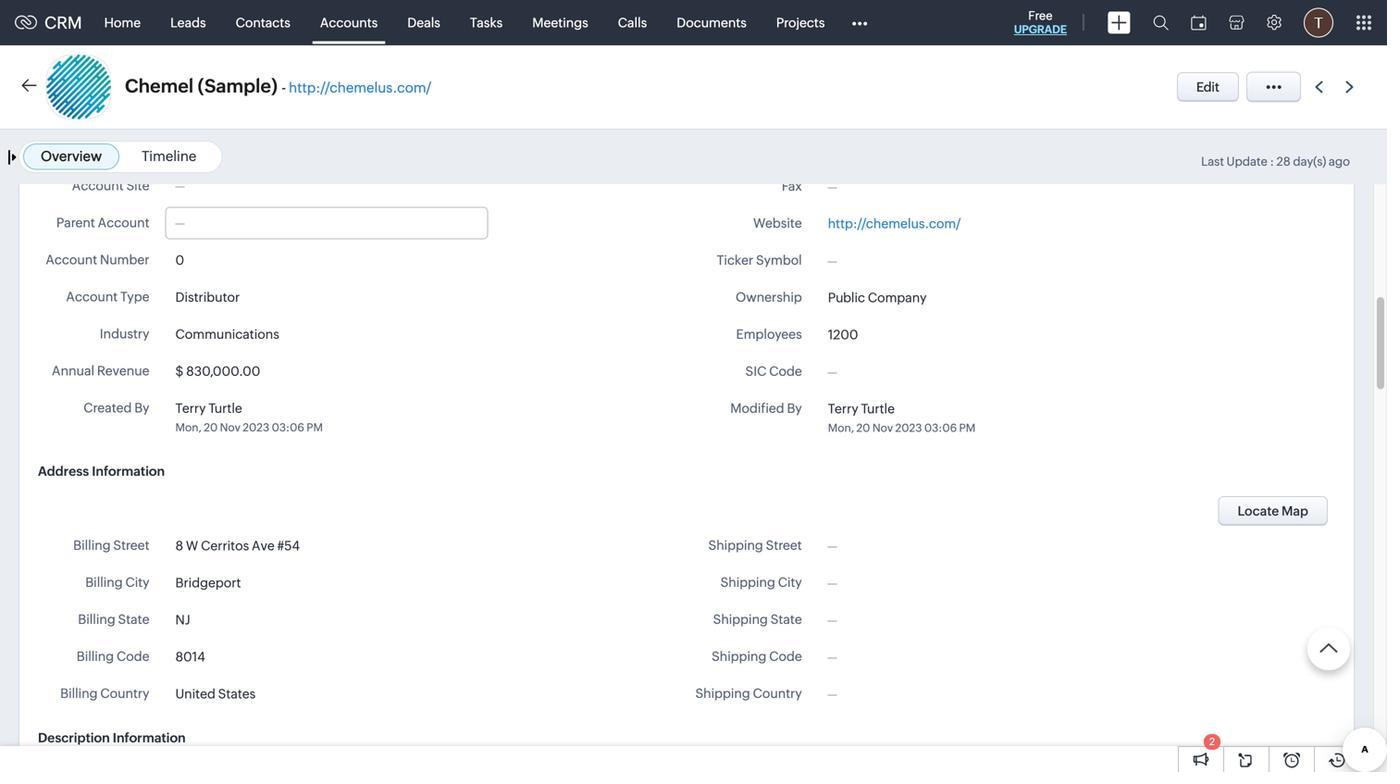 Task type: locate. For each thing, give the bounding box(es) containing it.
1 horizontal spatial street
[[766, 538, 802, 553]]

billing for billing code
[[77, 649, 114, 664]]

billing
[[73, 538, 111, 553], [85, 575, 123, 590], [78, 612, 115, 627], [77, 649, 114, 664], [60, 686, 98, 701]]

state down billing city
[[118, 612, 150, 627]]

1 city from the left
[[125, 575, 150, 590]]

2 city from the left
[[778, 575, 802, 590]]

2023 for communications
[[243, 421, 270, 434]]

turtle
[[209, 401, 242, 416], [861, 401, 895, 416]]

1 horizontal spatial by
[[787, 401, 802, 416]]

city up shipping state
[[778, 575, 802, 590]]

shipping for shipping country
[[696, 686, 751, 701]]

8
[[175, 538, 183, 553]]

billing for billing city
[[85, 575, 123, 590]]

last
[[1202, 155, 1225, 168]]

http://chemelus.com/ link
[[289, 80, 431, 96], [828, 216, 961, 231]]

shipping down shipping code
[[696, 686, 751, 701]]

1 horizontal spatial country
[[753, 686, 802, 701]]

2 country from the left
[[753, 686, 802, 701]]

1 horizontal spatial mon,
[[828, 422, 855, 434]]

billing up billing city
[[73, 538, 111, 553]]

nov
[[220, 421, 241, 434], [873, 422, 893, 434]]

meetings link
[[518, 0, 603, 45]]

mon,
[[175, 421, 202, 434], [828, 422, 855, 434]]

address information
[[38, 464, 165, 479]]

overview
[[41, 148, 102, 164]]

0 horizontal spatial terry
[[175, 401, 206, 416]]

0 horizontal spatial terry turtle mon, 20 nov 2023 03:06 pm
[[175, 401, 323, 434]]

http://chemelus.com/ link up company
[[828, 216, 961, 231]]

by right created
[[134, 400, 150, 415]]

2
[[1210, 736, 1216, 748]]

sic code
[[746, 364, 802, 379]]

None button
[[1219, 496, 1328, 526]]

street for shipping street
[[766, 538, 802, 553]]

billing up description
[[60, 686, 98, 701]]

create menu image
[[1108, 12, 1131, 34]]

03:06
[[272, 421, 304, 434], [925, 422, 957, 434]]

03:06 for 1200
[[925, 422, 957, 434]]

account up parent account
[[72, 178, 124, 193]]

0 horizontal spatial nov
[[220, 421, 241, 434]]

created
[[84, 400, 132, 415]]

information down billing country on the bottom left
[[113, 730, 186, 745]]

account for account number
[[46, 252, 97, 267]]

projects
[[777, 15, 825, 30]]

mon, for modified by
[[828, 422, 855, 434]]

city for shipping city
[[778, 575, 802, 590]]

pm for 1200
[[960, 422, 976, 434]]

8014
[[175, 649, 205, 664]]

0 horizontal spatial street
[[113, 538, 150, 553]]

annual
[[52, 363, 94, 378]]

shipping
[[709, 538, 764, 553], [721, 575, 776, 590], [713, 612, 768, 627], [712, 649, 767, 664], [696, 686, 751, 701]]

code right sic
[[769, 364, 802, 379]]

1 country from the left
[[100, 686, 150, 701]]

0 horizontal spatial city
[[125, 575, 150, 590]]

shipping up shipping code
[[713, 612, 768, 627]]

chemel (sample) - http://chemelus.com/
[[125, 75, 431, 97]]

2 state from the left
[[771, 612, 802, 627]]

1 horizontal spatial city
[[778, 575, 802, 590]]

by
[[134, 400, 150, 415], [787, 401, 802, 416]]

0 horizontal spatial pm
[[307, 421, 323, 434]]

2 street from the left
[[766, 538, 802, 553]]

1 street from the left
[[113, 538, 150, 553]]

http://chemelus.com/ up company
[[828, 216, 961, 231]]

0 horizontal spatial country
[[100, 686, 150, 701]]

city
[[125, 575, 150, 590], [778, 575, 802, 590]]

by right modified
[[787, 401, 802, 416]]

0 horizontal spatial http://chemelus.com/
[[289, 80, 431, 96]]

street up shipping city
[[766, 538, 802, 553]]

parent
[[56, 215, 95, 230]]

ave
[[252, 538, 275, 553]]

search image
[[1154, 15, 1169, 31]]

country
[[100, 686, 150, 701], [753, 686, 802, 701]]

by for created by
[[134, 400, 150, 415]]

modified
[[731, 401, 785, 416]]

street up billing city
[[113, 538, 150, 553]]

0 horizontal spatial turtle
[[209, 401, 242, 416]]

0 vertical spatial information
[[92, 464, 165, 479]]

crm
[[44, 13, 82, 32]]

public
[[828, 290, 866, 305]]

country down billing code
[[100, 686, 150, 701]]

03:06 for communications
[[272, 421, 304, 434]]

information for description information
[[113, 730, 186, 745]]

0 horizontal spatial 03:06
[[272, 421, 304, 434]]

0 horizontal spatial 20
[[204, 421, 218, 434]]

account down account number
[[66, 289, 118, 304]]

country down shipping code
[[753, 686, 802, 701]]

$  830,000.00
[[175, 364, 260, 378]]

calendar image
[[1191, 15, 1207, 30]]

terry down 1200
[[828, 401, 859, 416]]

symbol
[[756, 253, 802, 268]]

number
[[100, 252, 150, 267]]

shipping code
[[712, 649, 802, 664]]

address
[[38, 464, 89, 479]]

1 horizontal spatial state
[[771, 612, 802, 627]]

terry
[[175, 401, 206, 416], [828, 401, 859, 416]]

accounts link
[[305, 0, 393, 45]]

1 state from the left
[[118, 612, 150, 627]]

account number
[[46, 252, 150, 267]]

1 horizontal spatial 20
[[857, 422, 871, 434]]

shipping up shipping country
[[712, 649, 767, 664]]

20 for modified by
[[857, 422, 871, 434]]

account
[[72, 178, 124, 193], [98, 215, 150, 230], [46, 252, 97, 267], [66, 289, 118, 304]]

sic
[[746, 364, 767, 379]]

billing up billing country on the bottom left
[[77, 649, 114, 664]]

deals
[[408, 15, 441, 30]]

20
[[204, 421, 218, 434], [857, 422, 871, 434]]

pm for communications
[[307, 421, 323, 434]]

billing up billing code
[[78, 612, 115, 627]]

edit button
[[1177, 72, 1240, 102]]

create menu element
[[1097, 0, 1142, 45]]

communications
[[175, 327, 279, 341]]

calls link
[[603, 0, 662, 45]]

0 horizontal spatial http://chemelus.com/ link
[[289, 80, 431, 96]]

nov for created by
[[220, 421, 241, 434]]

0 horizontal spatial mon,
[[175, 421, 202, 434]]

state
[[118, 612, 150, 627], [771, 612, 802, 627]]

2023
[[243, 421, 270, 434], [896, 422, 922, 434]]

1 horizontal spatial pm
[[960, 422, 976, 434]]

1 vertical spatial http://chemelus.com/ link
[[828, 216, 961, 231]]

leads
[[170, 15, 206, 30]]

http://chemelus.com/
[[289, 80, 431, 96], [828, 216, 961, 231]]

terry turtle mon, 20 nov 2023 03:06 pm for 1200
[[828, 401, 976, 434]]

shipping for shipping code
[[712, 649, 767, 664]]

1 horizontal spatial terry
[[828, 401, 859, 416]]

deals link
[[393, 0, 455, 45]]

1 vertical spatial information
[[113, 730, 186, 745]]

(sample)
[[198, 75, 278, 97]]

8 w cerritos ave #54
[[175, 538, 300, 553]]

code for shipping code
[[769, 649, 802, 664]]

shipping down shipping street
[[721, 575, 776, 590]]

shipping up shipping city
[[709, 538, 764, 553]]

shipping for shipping street
[[709, 538, 764, 553]]

profile element
[[1293, 0, 1345, 45]]

information down created by
[[92, 464, 165, 479]]

1 horizontal spatial turtle
[[861, 401, 895, 416]]

0 vertical spatial http://chemelus.com/
[[289, 80, 431, 96]]

1 horizontal spatial http://chemelus.com/
[[828, 216, 961, 231]]

upgrade
[[1014, 23, 1067, 36]]

country for shipping country
[[753, 686, 802, 701]]

terry for created by
[[175, 401, 206, 416]]

account down parent
[[46, 252, 97, 267]]

information
[[92, 464, 165, 479], [113, 730, 186, 745]]

http://chemelus.com/ link down accounts
[[289, 80, 431, 96]]

code down shipping state
[[769, 649, 802, 664]]

shipping city
[[721, 575, 802, 590]]

http://chemelus.com/ down accounts
[[289, 80, 431, 96]]

1 horizontal spatial terry turtle mon, 20 nov 2023 03:06 pm
[[828, 401, 976, 434]]

state down shipping city
[[771, 612, 802, 627]]

terry down $
[[175, 401, 206, 416]]

1 horizontal spatial 03:06
[[925, 422, 957, 434]]

billing country
[[60, 686, 150, 701]]

0 horizontal spatial 2023
[[243, 421, 270, 434]]

1 horizontal spatial nov
[[873, 422, 893, 434]]

company
[[868, 290, 927, 305]]

city up billing state
[[125, 575, 150, 590]]

public company
[[828, 290, 927, 305]]

0 horizontal spatial state
[[118, 612, 150, 627]]

billing down billing street
[[85, 575, 123, 590]]

1 horizontal spatial 2023
[[896, 422, 922, 434]]

pm
[[307, 421, 323, 434], [960, 422, 976, 434]]

code down billing state
[[117, 649, 150, 664]]

turtle for created by
[[209, 401, 242, 416]]

0 horizontal spatial by
[[134, 400, 150, 415]]

1 horizontal spatial http://chemelus.com/ link
[[828, 216, 961, 231]]



Task type: describe. For each thing, give the bounding box(es) containing it.
crm link
[[15, 13, 82, 32]]

day(s)
[[1294, 155, 1327, 168]]

turtle for modified by
[[861, 401, 895, 416]]

previous record image
[[1316, 81, 1324, 93]]

830,000.00
[[186, 364, 260, 378]]

projects link
[[762, 0, 840, 45]]

billing for billing country
[[60, 686, 98, 701]]

annual revenue
[[52, 363, 150, 378]]

timeline link
[[142, 148, 197, 164]]

created by
[[84, 400, 150, 415]]

billing for billing street
[[73, 538, 111, 553]]

28
[[1277, 155, 1291, 168]]

revenue
[[97, 363, 150, 378]]

billing street
[[73, 538, 150, 553]]

-
[[282, 80, 286, 96]]

street for billing street
[[113, 538, 150, 553]]

w
[[186, 538, 198, 553]]

account up number
[[98, 215, 150, 230]]

terry turtle mon, 20 nov 2023 03:06 pm for communications
[[175, 401, 323, 434]]

terry for modified by
[[828, 401, 859, 416]]

cerritos
[[201, 538, 249, 553]]

state for billing state
[[118, 612, 150, 627]]

update
[[1227, 155, 1268, 168]]

type
[[120, 289, 150, 304]]

code for sic code
[[769, 364, 802, 379]]

fax
[[782, 179, 802, 193]]

mon, for created by
[[175, 421, 202, 434]]

tasks
[[470, 15, 503, 30]]

contacts
[[236, 15, 291, 30]]

parent account
[[56, 215, 150, 230]]

account site
[[72, 178, 150, 193]]

shipping state
[[713, 612, 802, 627]]

nov for modified by
[[873, 422, 893, 434]]

leads link
[[156, 0, 221, 45]]

account for account type
[[66, 289, 118, 304]]

states
[[218, 686, 256, 701]]

free upgrade
[[1014, 9, 1067, 36]]

shipping street
[[709, 538, 802, 553]]

shipping for shipping state
[[713, 612, 768, 627]]

search element
[[1142, 0, 1180, 45]]

account type
[[66, 289, 150, 304]]

meetings
[[533, 15, 589, 30]]

tasks link
[[455, 0, 518, 45]]

accounts
[[320, 15, 378, 30]]

overview link
[[41, 148, 102, 164]]

Other Modules field
[[840, 8, 880, 37]]

last update : 28 day(s) ago
[[1202, 155, 1351, 168]]

edit
[[1197, 80, 1220, 94]]

next record image
[[1346, 81, 1358, 93]]

$
[[175, 364, 184, 378]]

by for modified by
[[787, 401, 802, 416]]

free
[[1029, 9, 1053, 23]]

shipping country
[[696, 686, 802, 701]]

home
[[104, 15, 141, 30]]

description
[[38, 730, 110, 745]]

1 vertical spatial http://chemelus.com/
[[828, 216, 961, 231]]

country for billing country
[[100, 686, 150, 701]]

information for address information
[[92, 464, 165, 479]]

0 vertical spatial http://chemelus.com/ link
[[289, 80, 431, 96]]

:
[[1271, 155, 1275, 168]]

united
[[175, 686, 216, 701]]

profile image
[[1304, 8, 1334, 37]]

billing state
[[78, 612, 150, 627]]

20 for created by
[[204, 421, 218, 434]]

ownership
[[736, 290, 802, 305]]

documents
[[677, 15, 747, 30]]

website
[[754, 216, 802, 231]]

ticker symbol
[[717, 253, 802, 268]]

http://chemelus.com/ inside chemel (sample) - http://chemelus.com/
[[289, 80, 431, 96]]

billing for billing state
[[78, 612, 115, 627]]

contacts link
[[221, 0, 305, 45]]

shipping for shipping city
[[721, 575, 776, 590]]

city for billing city
[[125, 575, 150, 590]]

#54
[[277, 538, 300, 553]]

account for account site
[[72, 178, 124, 193]]

timeline
[[142, 148, 197, 164]]

1200
[[828, 327, 859, 342]]

industry
[[100, 326, 150, 341]]

distributor
[[175, 290, 240, 304]]

ago
[[1329, 155, 1351, 168]]

ticker
[[717, 253, 754, 268]]

description information
[[38, 730, 186, 745]]

documents link
[[662, 0, 762, 45]]

employees
[[736, 327, 802, 342]]

state for shipping state
[[771, 612, 802, 627]]

billing code
[[77, 649, 150, 664]]

home link
[[89, 0, 156, 45]]

code for billing code
[[117, 649, 150, 664]]

modified by
[[731, 401, 802, 416]]

0
[[175, 253, 184, 267]]

bridgeport
[[175, 575, 241, 590]]

site
[[126, 178, 150, 193]]

2023 for 1200
[[896, 422, 922, 434]]

united states
[[175, 686, 256, 701]]

nj
[[175, 612, 190, 627]]

calls
[[618, 15, 647, 30]]

chemel
[[125, 75, 194, 97]]



Task type: vqa. For each thing, say whether or not it's contained in the screenshot.
left Terry Turtle Mon, 20 Nov 2023 03:06 PM
yes



